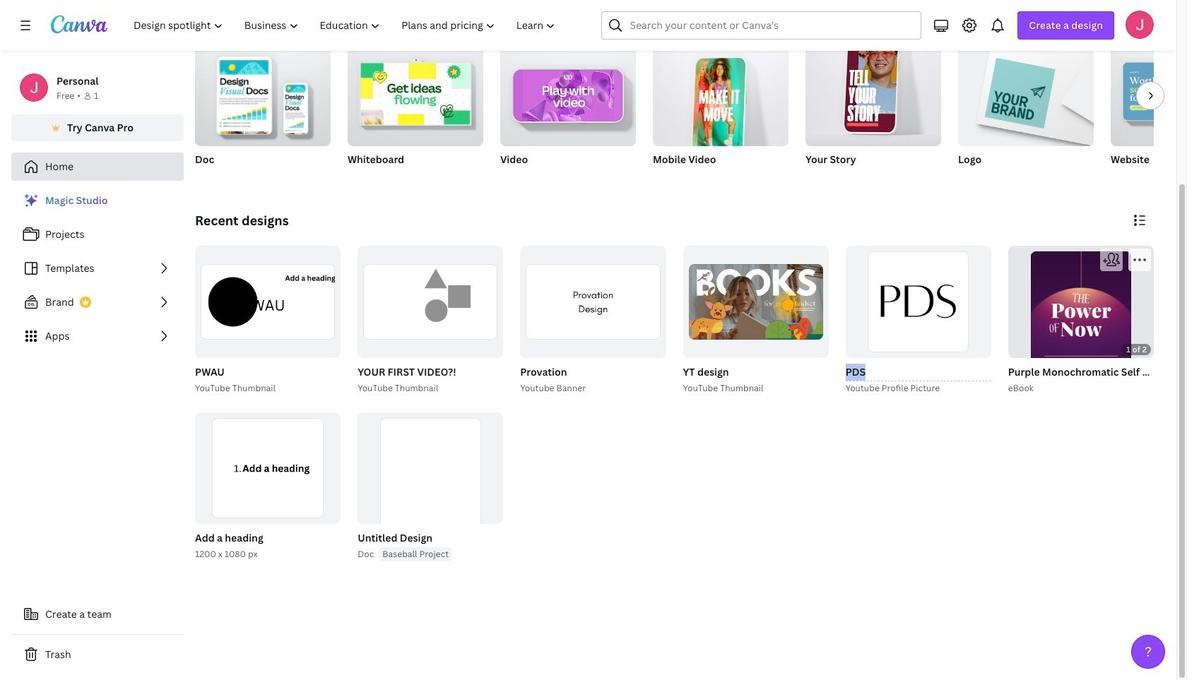 Task type: vqa. For each thing, say whether or not it's contained in the screenshot.
search box
yes



Task type: locate. For each thing, give the bounding box(es) containing it.
None field
[[846, 364, 992, 382]]

None search field
[[602, 11, 922, 40]]

top level navigation element
[[124, 11, 568, 40]]

james peterson image
[[1126, 11, 1155, 39]]

group
[[806, 36, 942, 185], [806, 36, 942, 146], [195, 39, 331, 185], [195, 39, 331, 146], [348, 39, 484, 185], [348, 39, 484, 146], [501, 39, 636, 185], [501, 39, 636, 146], [653, 39, 789, 185], [653, 39, 789, 155], [959, 39, 1095, 185], [959, 39, 1095, 146], [1112, 45, 1188, 185], [1112, 45, 1188, 146], [192, 246, 341, 396], [195, 246, 341, 358], [355, 246, 504, 396], [358, 246, 504, 358], [518, 246, 666, 396], [521, 246, 666, 358], [681, 246, 829, 396], [843, 246, 992, 396], [1006, 246, 1188, 413], [1009, 246, 1155, 413], [192, 413, 341, 562], [195, 413, 341, 525], [355, 413, 504, 562], [358, 413, 504, 561]]

list
[[11, 187, 184, 351]]



Task type: describe. For each thing, give the bounding box(es) containing it.
Search search field
[[630, 12, 894, 39]]



